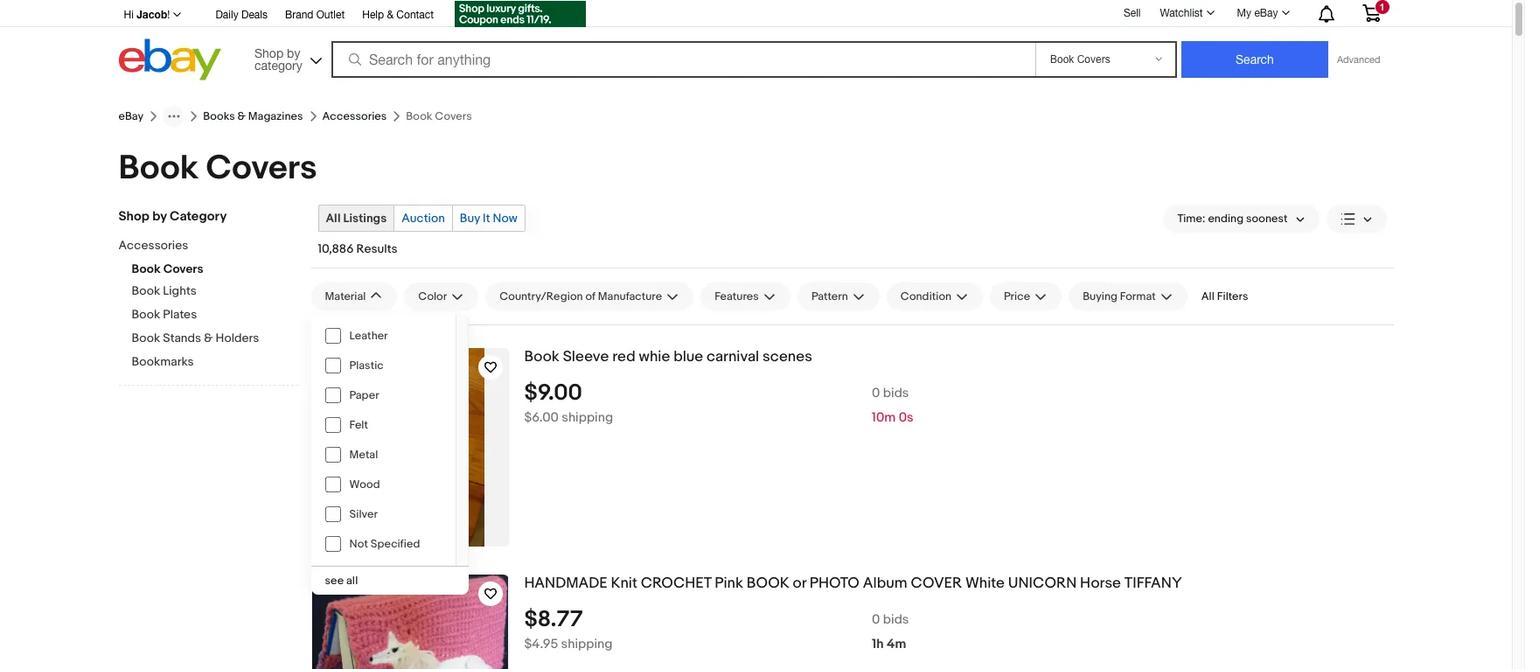 Task type: locate. For each thing, give the bounding box(es) containing it.
0 bids $6.00 shipping
[[524, 385, 909, 426]]

or
[[793, 575, 806, 592]]

1 bids from the top
[[883, 385, 909, 401]]

1 vertical spatial &
[[238, 109, 246, 123]]

material
[[325, 290, 366, 304]]

results
[[356, 241, 398, 256]]

all filters button
[[1195, 283, 1256, 311]]

felt
[[349, 418, 368, 432]]

all left filters at right
[[1202, 290, 1215, 304]]

1 horizontal spatial accessories
[[322, 109, 387, 123]]

4m
[[887, 636, 907, 652]]

1 0 from the top
[[872, 385, 880, 401]]

accessories link right magazines
[[322, 109, 387, 123]]

0 vertical spatial all
[[326, 211, 341, 226]]

plates
[[163, 307, 197, 322]]

shipping inside 0 bids $6.00 shipping
[[562, 409, 613, 426]]

& right books
[[238, 109, 246, 123]]

1 horizontal spatial all
[[1202, 290, 1215, 304]]

account navigation
[[119, 0, 1394, 30]]

auction link
[[395, 206, 452, 231]]

0 vertical spatial bids
[[883, 385, 909, 401]]

book covers
[[119, 148, 317, 189]]

shipping inside 0 bids $4.95 shipping
[[561, 636, 613, 652]]

by
[[152, 208, 167, 225]]

covers
[[206, 148, 317, 189], [163, 262, 203, 276]]

book up by
[[119, 148, 199, 189]]

not specified
[[349, 537, 420, 551]]

shop by category
[[119, 208, 227, 225]]

2 vertical spatial &
[[204, 331, 213, 346]]

not specified link
[[311, 529, 455, 559]]

red
[[612, 348, 636, 366]]

book down shop
[[132, 262, 161, 276]]

shipping down $9.00
[[562, 409, 613, 426]]

filters
[[1217, 290, 1249, 304]]

watchlist
[[1160, 7, 1203, 19]]

None submit
[[1182, 41, 1329, 78]]

& down book plates link
[[204, 331, 213, 346]]

specified
[[371, 537, 420, 551]]

covers up 'lights'
[[163, 262, 203, 276]]

0 vertical spatial covers
[[206, 148, 317, 189]]

advanced
[[1337, 54, 1381, 65]]

1 horizontal spatial accessories link
[[322, 109, 387, 123]]

listings
[[343, 211, 387, 226]]

silver
[[349, 507, 378, 521]]

handmade
[[524, 575, 608, 592]]

0 vertical spatial ebay
[[1255, 7, 1278, 19]]

accessories
[[322, 109, 387, 123], [119, 238, 188, 253]]

0 up 1h
[[872, 611, 880, 628]]

0 vertical spatial accessories
[[322, 109, 387, 123]]

category
[[170, 208, 227, 225]]

book lights link
[[132, 283, 298, 300]]

handmade knit crochet pink book or photo album cover white unicorn horse tiffany image
[[312, 575, 508, 669]]

0 up 10m
[[872, 385, 880, 401]]

& inside accessories book covers book lights book plates book stands & holders bookmarks
[[204, 331, 213, 346]]

1 horizontal spatial ebay
[[1255, 7, 1278, 19]]

0 vertical spatial &
[[387, 9, 394, 21]]

knit
[[611, 575, 638, 592]]

see all
[[325, 574, 358, 588]]

all inside all listings link
[[326, 211, 341, 226]]

accessories inside accessories book covers book lights book plates book stands & holders bookmarks
[[119, 238, 188, 253]]

0 horizontal spatial covers
[[163, 262, 203, 276]]

all inside all filters 'button'
[[1202, 290, 1215, 304]]

tap to watch item - handmade knit crochet pink book or photo album cover white unicorn horse tiffany image
[[478, 582, 503, 606]]

1 vertical spatial ebay
[[119, 109, 144, 123]]

banner
[[119, 0, 1394, 85]]

brand
[[285, 9, 314, 21]]

0 vertical spatial accessories link
[[322, 109, 387, 123]]

all listings
[[326, 211, 387, 226]]

accessories link down the category
[[119, 238, 285, 255]]

plastic
[[349, 359, 384, 373]]

0 horizontal spatial all
[[326, 211, 341, 226]]

$9.00
[[524, 379, 582, 407]]

0 vertical spatial 0
[[872, 385, 880, 401]]

1 horizontal spatial covers
[[206, 148, 317, 189]]

& for magazines
[[238, 109, 246, 123]]

accessories book covers book lights book plates book stands & holders bookmarks
[[119, 238, 259, 369]]

all
[[326, 211, 341, 226], [1202, 290, 1215, 304]]

book up $9.00
[[524, 348, 560, 366]]

daily
[[216, 9, 238, 21]]

leather
[[349, 329, 388, 343]]

daily deals
[[216, 9, 268, 21]]

ebay
[[1255, 7, 1278, 19], [119, 109, 144, 123]]

1 vertical spatial all
[[1202, 290, 1215, 304]]

1h 4m
[[872, 636, 907, 652]]

accessories down by
[[119, 238, 188, 253]]

0
[[872, 385, 880, 401], [872, 611, 880, 628]]

2 horizontal spatial &
[[387, 9, 394, 21]]

& inside help & contact link
[[387, 9, 394, 21]]

1 vertical spatial accessories
[[119, 238, 188, 253]]

1 vertical spatial 0
[[872, 611, 880, 628]]

0 inside 0 bids $4.95 shipping
[[872, 611, 880, 628]]

whie
[[639, 348, 670, 366]]

bids for 0 bids $4.95 shipping
[[883, 611, 909, 628]]

covers down books & magazines link
[[206, 148, 317, 189]]

1 vertical spatial covers
[[163, 262, 203, 276]]

0 horizontal spatial accessories link
[[119, 238, 285, 255]]

0 horizontal spatial accessories
[[119, 238, 188, 253]]

1 horizontal spatial &
[[238, 109, 246, 123]]

$6.00
[[524, 409, 559, 426]]

buy
[[460, 211, 480, 226]]

advanced link
[[1329, 42, 1389, 77]]

& right help
[[387, 9, 394, 21]]

buy it now link
[[453, 206, 525, 231]]

0 for 0 bids $4.95 shipping
[[872, 611, 880, 628]]

&
[[387, 9, 394, 21], [238, 109, 246, 123], [204, 331, 213, 346]]

brand outlet
[[285, 9, 345, 21]]

album
[[863, 575, 908, 592]]

shipping for $4.95
[[561, 636, 613, 652]]

0 horizontal spatial &
[[204, 331, 213, 346]]

0 vertical spatial shipping
[[562, 409, 613, 426]]

accessories right magazines
[[322, 109, 387, 123]]

0 inside 0 bids $6.00 shipping
[[872, 385, 880, 401]]

all up 10,886 on the top left of the page
[[326, 211, 341, 226]]

bids inside 0 bids $4.95 shipping
[[883, 611, 909, 628]]

shipping down $8.77
[[561, 636, 613, 652]]

1 vertical spatial shipping
[[561, 636, 613, 652]]

1 vertical spatial bids
[[883, 611, 909, 628]]

now
[[493, 211, 518, 226]]

material button
[[311, 283, 397, 311]]

bids up 4m
[[883, 611, 909, 628]]

book left plates
[[132, 307, 160, 322]]

my ebay
[[1237, 7, 1278, 19]]

accessories for accessories
[[322, 109, 387, 123]]

2 0 from the top
[[872, 611, 880, 628]]

2 bids from the top
[[883, 611, 909, 628]]

book
[[119, 148, 199, 189], [132, 262, 161, 276], [132, 283, 160, 298], [132, 307, 160, 322], [132, 331, 160, 346], [524, 348, 560, 366]]

all
[[346, 574, 358, 588]]

shipping for $6.00
[[562, 409, 613, 426]]

0 bids $4.95 shipping
[[524, 611, 909, 652]]

bids inside 0 bids $6.00 shipping
[[883, 385, 909, 401]]

banner containing sell
[[119, 0, 1394, 85]]

bids up 10m 0s
[[883, 385, 909, 401]]

10,886
[[318, 241, 354, 256]]



Task type: describe. For each thing, give the bounding box(es) containing it.
bookmarks link
[[132, 354, 298, 371]]

wood
[[349, 478, 380, 492]]

scenes
[[763, 348, 813, 366]]

my ebay link
[[1228, 3, 1298, 24]]

0 for 0 bids $6.00 shipping
[[872, 385, 880, 401]]

book sleeve red whie blue carnival scenes
[[524, 348, 813, 366]]

10m
[[872, 409, 896, 426]]

get the coupon image
[[455, 1, 586, 27]]

not
[[349, 537, 368, 551]]

crochet
[[641, 575, 712, 592]]

covers inside accessories book covers book lights book plates book stands & holders bookmarks
[[163, 262, 203, 276]]

book stands & holders link
[[132, 331, 298, 347]]

see all button
[[311, 567, 468, 595]]

books & magazines link
[[203, 109, 303, 123]]

& for contact
[[387, 9, 394, 21]]

none submit inside banner
[[1182, 41, 1329, 78]]

my
[[1237, 7, 1252, 19]]

white
[[966, 575, 1005, 592]]

daily deals link
[[216, 6, 268, 25]]

your shopping cart contains 1 item image
[[1361, 4, 1382, 22]]

plastic link
[[311, 351, 455, 380]]

see
[[325, 574, 344, 588]]

books & magazines
[[203, 109, 303, 123]]

wood link
[[311, 470, 455, 499]]

deals
[[241, 9, 268, 21]]

paper link
[[311, 380, 455, 410]]

auction
[[402, 211, 445, 226]]

book up bookmarks
[[132, 331, 160, 346]]

lights
[[163, 283, 197, 298]]

tiffany
[[1125, 575, 1182, 592]]

contact
[[397, 9, 434, 21]]

metal link
[[311, 440, 455, 470]]

magazines
[[248, 109, 303, 123]]

0s
[[899, 409, 914, 426]]

$8.77
[[524, 606, 583, 633]]

0 horizontal spatial ebay
[[119, 109, 144, 123]]

sell link
[[1116, 7, 1149, 19]]

handmade knit crochet pink book or photo album cover white unicorn horse tiffany link
[[524, 575, 1394, 593]]

blue
[[674, 348, 703, 366]]

help
[[362, 9, 384, 21]]

bids for 0 bids $6.00 shipping
[[883, 385, 909, 401]]

all for all listings
[[326, 211, 341, 226]]

silver link
[[311, 499, 455, 529]]

buy it now
[[460, 211, 518, 226]]

pink
[[715, 575, 743, 592]]

brand outlet link
[[285, 6, 345, 25]]

felt link
[[311, 410, 455, 440]]

1h
[[872, 636, 884, 652]]

book sleeve red whie blue carnival scenes image
[[336, 348, 485, 547]]

metal
[[349, 448, 378, 462]]

all for all filters
[[1202, 290, 1215, 304]]

sell
[[1124, 7, 1141, 19]]

tap to watch item - book sleeve red whie blue carnival scenes image
[[478, 355, 503, 380]]

books
[[203, 109, 235, 123]]

help & contact link
[[362, 6, 434, 25]]

book
[[747, 575, 790, 592]]

bookmarks
[[132, 354, 194, 369]]

$4.95
[[524, 636, 558, 652]]

it
[[483, 211, 490, 226]]

shop
[[119, 208, 149, 225]]

all filters
[[1202, 290, 1249, 304]]

holders
[[216, 331, 259, 346]]

handmade knit crochet pink book or photo album cover white unicorn horse tiffany
[[524, 575, 1182, 592]]

book sleeve red whie blue carnival scenes link
[[524, 348, 1394, 366]]

book plates link
[[132, 307, 298, 324]]

horse
[[1080, 575, 1121, 592]]

paper
[[349, 388, 379, 402]]

10,886 results
[[318, 241, 398, 256]]

book left 'lights'
[[132, 283, 160, 298]]

stands
[[163, 331, 201, 346]]

help & contact
[[362, 9, 434, 21]]

carnival
[[707, 348, 759, 366]]

photo
[[810, 575, 860, 592]]

sleeve
[[563, 348, 609, 366]]

1 vertical spatial accessories link
[[119, 238, 285, 255]]

10m 0s
[[872, 409, 914, 426]]

watchlist link
[[1151, 3, 1222, 24]]

leather link
[[311, 321, 455, 351]]

ebay inside account navigation
[[1255, 7, 1278, 19]]

accessories for accessories book covers book lights book plates book stands & holders bookmarks
[[119, 238, 188, 253]]

outlet
[[316, 9, 345, 21]]

cover
[[911, 575, 962, 592]]



Task type: vqa. For each thing, say whether or not it's contained in the screenshot.
the left App:
no



